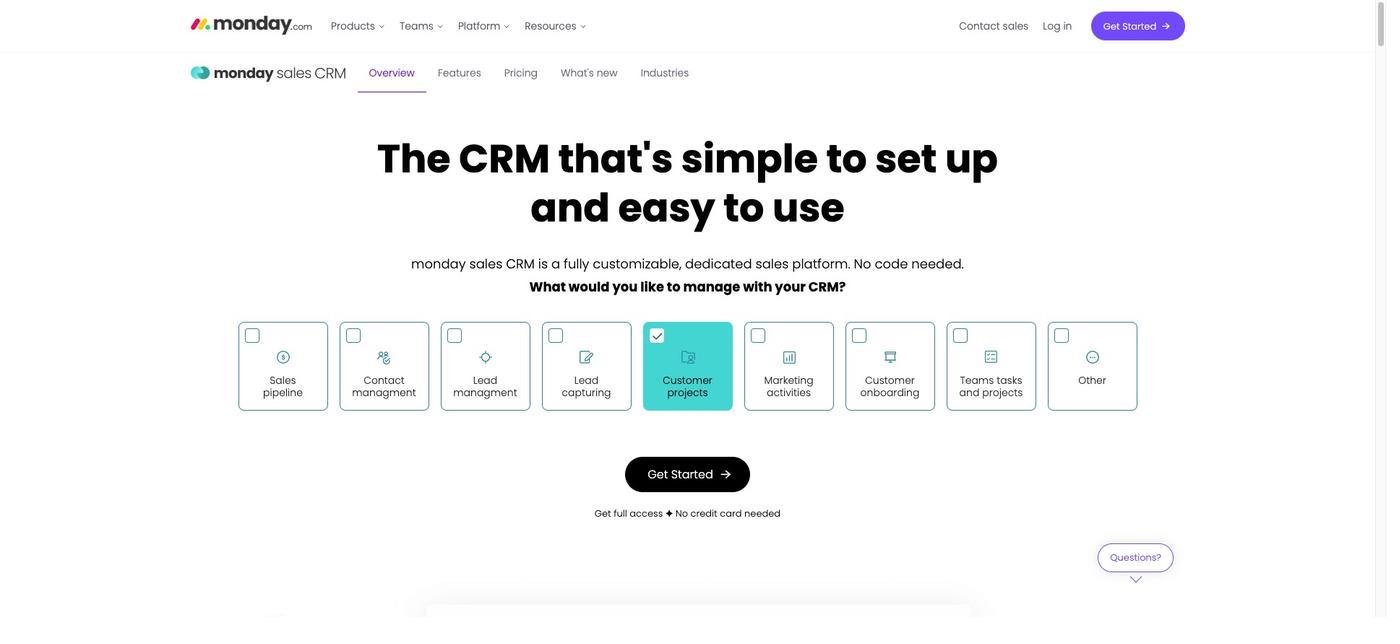 Task type: locate. For each thing, give the bounding box(es) containing it.
get started
[[1103, 19, 1156, 33], [648, 467, 713, 483]]

1 managment from the left
[[352, 386, 416, 400]]

0 vertical spatial and
[[531, 181, 610, 236]]

activities
[[767, 386, 811, 400]]

0 horizontal spatial started
[[671, 467, 713, 483]]

teams down the crm tag team tasks n projects icon
[[960, 374, 994, 388]]

1 horizontal spatial projects
[[982, 386, 1023, 400]]

Teams tasks and projects checkbox
[[946, 323, 1036, 411]]

manage
[[683, 279, 740, 297]]

up
[[945, 132, 998, 187]]

projects
[[667, 386, 708, 400], [982, 386, 1023, 400]]

0 horizontal spatial sales
[[469, 255, 502, 273]]

no
[[854, 255, 871, 273], [676, 507, 688, 521]]

get left full
[[595, 507, 611, 521]]

2 lead from the left
[[574, 374, 599, 388]]

get
[[1103, 19, 1120, 33], [648, 467, 668, 483], [595, 507, 611, 521]]

log in link
[[1036, 14, 1079, 38]]

get started up get full access ✦ no credit card needed
[[648, 467, 713, 483]]

customer down crm tag customer projects icon at the bottom of the page
[[663, 374, 712, 388]]

get started button right in
[[1091, 12, 1185, 40]]

contact down crm tag contact management image
[[364, 374, 405, 388]]

1 horizontal spatial get started
[[1103, 19, 1156, 33]]

customer
[[663, 374, 712, 388], [865, 374, 915, 388]]

0 horizontal spatial no
[[676, 507, 688, 521]]

get up '✦'
[[648, 467, 668, 483]]

monday
[[411, 255, 466, 273]]

customer projects
[[663, 374, 712, 400]]

1 horizontal spatial list
[[952, 0, 1079, 52]]

0 vertical spatial contact
[[959, 19, 1000, 33]]

and
[[531, 181, 610, 236], [959, 386, 979, 400]]

platform
[[458, 19, 500, 33]]

0 vertical spatial no
[[854, 255, 871, 273]]

0 horizontal spatial get started
[[648, 467, 713, 483]]

1 customer from the left
[[663, 374, 712, 388]]

pricing link
[[493, 53, 549, 93]]

teams up overview
[[400, 19, 434, 33]]

1 vertical spatial teams
[[960, 374, 994, 388]]

2 customer from the left
[[865, 374, 915, 388]]

is
[[538, 255, 548, 273]]

teams inside teams tasks and projects
[[960, 374, 994, 388]]

sales
[[1003, 19, 1029, 33], [469, 255, 502, 273], [756, 255, 789, 273]]

managment down crm tag contact management image
[[352, 386, 416, 400]]

group
[[232, 317, 1143, 417]]

0 horizontal spatial managment
[[352, 386, 416, 400]]

0 horizontal spatial get started button
[[625, 457, 750, 493]]

started right in
[[1122, 19, 1156, 33]]

1 vertical spatial contact
[[364, 374, 405, 388]]

other
[[1078, 374, 1106, 388]]

customer onboarding
[[860, 374, 920, 400]]

lead down crm tag lead management icon
[[473, 374, 497, 388]]

teams inside list
[[400, 19, 434, 33]]

get started button inside main element
[[1091, 12, 1185, 40]]

contact sales button
[[952, 14, 1036, 38]]

1 horizontal spatial contact
[[959, 19, 1000, 33]]

lead inside lead capturing
[[574, 374, 599, 388]]

teams
[[400, 19, 434, 33], [960, 374, 994, 388]]

✦
[[665, 507, 673, 521]]

contact left log
[[959, 19, 1000, 33]]

and down the crm tag team tasks n projects icon
[[959, 386, 979, 400]]

sales left log
[[1003, 19, 1029, 33]]

managment for lead
[[453, 386, 517, 400]]

crm tag lead capturing image
[[572, 344, 601, 372]]

no inside monday sales crm is a fully customizable, dedicated sales platform. no code needed. what would you like to manage with your crm?
[[854, 255, 871, 273]]

1 vertical spatial started
[[671, 467, 713, 483]]

platform link
[[451, 14, 518, 38]]

contact
[[959, 19, 1000, 33], [364, 374, 405, 388]]

lead inside lead managment
[[473, 374, 497, 388]]

main element
[[324, 0, 1185, 52]]

0 horizontal spatial contact
[[364, 374, 405, 388]]

no right '✦'
[[676, 507, 688, 521]]

1 list from the left
[[324, 0, 594, 52]]

projects inside teams tasks and projects
[[982, 386, 1023, 400]]

teams for teams
[[400, 19, 434, 33]]

products
[[331, 19, 375, 33]]

1 horizontal spatial no
[[854, 255, 871, 273]]

teams tasks and projects
[[959, 374, 1023, 400]]

managment for contact
[[352, 386, 416, 400]]

log
[[1043, 19, 1061, 33]]

sales inside "button"
[[1003, 19, 1029, 33]]

Other checkbox
[[1048, 323, 1137, 411]]

managment down crm tag lead management icon
[[453, 386, 517, 400]]

questions?
[[1110, 551, 1161, 565]]

the crm that's simple to set up and easy to use
[[377, 132, 998, 236]]

2 list from the left
[[952, 0, 1079, 52]]

list containing products
[[324, 0, 594, 52]]

full
[[614, 507, 627, 521]]

2 vertical spatial get
[[595, 507, 611, 521]]

get started button up get full access ✦ no credit card needed
[[625, 457, 750, 493]]

teams for teams tasks and projects
[[960, 374, 994, 388]]

capturing
[[562, 386, 611, 400]]

crm tag contact management image
[[370, 344, 399, 372]]

customer inside checkbox
[[663, 374, 712, 388]]

credit
[[691, 507, 717, 521]]

customer inside customer onboarding
[[865, 374, 915, 388]]

0 horizontal spatial teams
[[400, 19, 434, 33]]

what's
[[561, 65, 594, 80]]

what's new link
[[549, 53, 629, 93]]

get inside main element
[[1103, 19, 1120, 33]]

sales pipeline
[[263, 374, 303, 400]]

platform.
[[792, 255, 850, 273]]

a
[[551, 255, 560, 273]]

crm tag sales pipeline image
[[268, 344, 297, 372]]

card
[[720, 507, 742, 521]]

get started inside main element
[[1103, 19, 1156, 33]]

Customer projects checkbox
[[643, 323, 732, 411]]

contact inside "button"
[[959, 19, 1000, 33]]

what
[[529, 279, 566, 297]]

easy
[[618, 181, 715, 236]]

pricing
[[504, 65, 538, 80]]

1 horizontal spatial and
[[959, 386, 979, 400]]

0 vertical spatial get started
[[1103, 19, 1156, 33]]

resources link
[[518, 14, 594, 38]]

2 horizontal spatial get
[[1103, 19, 1120, 33]]

Contact managment checkbox
[[339, 323, 429, 411]]

1 horizontal spatial customer
[[865, 374, 915, 388]]

customer down crm tag customer onboarding image
[[865, 374, 915, 388]]

2 horizontal spatial sales
[[1003, 19, 1029, 33]]

1 horizontal spatial lead
[[574, 374, 599, 388]]

0 vertical spatial crm
[[459, 132, 550, 187]]

2 projects from the left
[[982, 386, 1023, 400]]

with
[[743, 279, 772, 297]]

sales right monday
[[469, 255, 502, 273]]

crm tag marketing activities image
[[774, 344, 803, 372]]

features
[[438, 65, 481, 80]]

1 vertical spatial crm
[[506, 255, 535, 273]]

fully
[[564, 255, 589, 273]]

1 horizontal spatial started
[[1122, 19, 1156, 33]]

crm
[[459, 132, 550, 187], [506, 255, 535, 273]]

lead
[[473, 374, 497, 388], [574, 374, 599, 388]]

get started button
[[1091, 12, 1185, 40], [625, 457, 750, 493]]

to
[[826, 132, 867, 187], [723, 181, 764, 236], [667, 279, 680, 297]]

1 vertical spatial and
[[959, 386, 979, 400]]

0 vertical spatial get
[[1103, 19, 1120, 33]]

no left code
[[854, 255, 871, 273]]

1 vertical spatial get
[[648, 467, 668, 483]]

Sales pipeline checkbox
[[238, 323, 328, 411]]

contact for contact sales
[[959, 19, 1000, 33]]

0 horizontal spatial projects
[[667, 386, 708, 400]]

lead down crm tag lead capturing icon
[[574, 374, 599, 388]]

managment
[[352, 386, 416, 400], [453, 386, 517, 400]]

0 horizontal spatial list
[[324, 0, 594, 52]]

0 horizontal spatial customer
[[663, 374, 712, 388]]

0 horizontal spatial lead
[[473, 374, 497, 388]]

projects down crm tag customer projects icon at the bottom of the page
[[667, 386, 708, 400]]

0 vertical spatial teams
[[400, 19, 434, 33]]

1 projects from the left
[[667, 386, 708, 400]]

new
[[597, 65, 618, 80]]

1 horizontal spatial teams
[[960, 374, 994, 388]]

to up dedicated
[[723, 181, 764, 236]]

monday.com crm and sales image
[[190, 53, 346, 93]]

0 vertical spatial started
[[1122, 19, 1156, 33]]

simple
[[681, 132, 818, 187]]

projects down the crm tag team tasks n projects icon
[[982, 386, 1023, 400]]

to right like
[[667, 279, 680, 297]]

2 managment from the left
[[453, 386, 517, 400]]

and up fully at top
[[531, 181, 610, 236]]

started up get full access ✦ no credit card needed
[[671, 467, 713, 483]]

needed.
[[912, 255, 964, 273]]

0 vertical spatial get started button
[[1091, 12, 1185, 40]]

your
[[775, 279, 806, 297]]

contact inside the contact managment
[[364, 374, 405, 388]]

1 horizontal spatial managment
[[453, 386, 517, 400]]

and inside "the crm that's simple to set up and easy to use"
[[531, 181, 610, 236]]

1 horizontal spatial get
[[648, 467, 668, 483]]

Marketing activities checkbox
[[744, 323, 834, 411]]

get started right in
[[1103, 19, 1156, 33]]

1 lead from the left
[[473, 374, 497, 388]]

get right in
[[1103, 19, 1120, 33]]

list
[[324, 0, 594, 52], [952, 0, 1079, 52]]

crm inside monday sales crm is a fully customizable, dedicated sales platform. no code needed. what would you like to manage with your crm?
[[506, 255, 535, 273]]

sales up 'with'
[[756, 255, 789, 273]]

0 horizontal spatial and
[[531, 181, 610, 236]]

started
[[1122, 19, 1156, 33], [671, 467, 713, 483]]

customer for onboarding
[[865, 374, 915, 388]]

0 horizontal spatial to
[[667, 279, 680, 297]]

to left set at the right top of page
[[826, 132, 867, 187]]

1 horizontal spatial get started button
[[1091, 12, 1185, 40]]

0 horizontal spatial get
[[595, 507, 611, 521]]



Task type: describe. For each thing, give the bounding box(es) containing it.
onboarding
[[860, 386, 920, 400]]

2 horizontal spatial to
[[826, 132, 867, 187]]

lead for managment
[[473, 374, 497, 388]]

that's
[[558, 132, 673, 187]]

monday.com logo image
[[190, 9, 312, 40]]

like
[[640, 279, 664, 297]]

sales for contact
[[1003, 19, 1029, 33]]

to inside monday sales crm is a fully customizable, dedicated sales platform. no code needed. what would you like to manage with your crm?
[[667, 279, 680, 297]]

crm tag other image
[[1078, 344, 1107, 372]]

features link
[[426, 53, 493, 93]]

what's new
[[561, 65, 618, 80]]

get full access ✦ no credit card needed
[[595, 507, 781, 521]]

projects inside customer projects
[[667, 386, 708, 400]]

industries
[[641, 65, 689, 80]]

customizable,
[[593, 255, 682, 273]]

marketing activities
[[764, 374, 813, 400]]

tasks
[[997, 374, 1022, 388]]

overview
[[369, 65, 415, 80]]

access
[[630, 507, 663, 521]]

crm?
[[809, 279, 846, 297]]

use
[[772, 181, 845, 236]]

contact for contact managment
[[364, 374, 405, 388]]

contact managment
[[352, 374, 416, 400]]

customer for projects
[[663, 374, 712, 388]]

lead capturing
[[562, 374, 611, 400]]

group containing sales pipeline
[[232, 317, 1143, 417]]

Lead managment checkbox
[[440, 323, 530, 411]]

sales for monday
[[469, 255, 502, 273]]

you
[[612, 279, 638, 297]]

teams link
[[392, 14, 451, 38]]

set
[[875, 132, 937, 187]]

1 vertical spatial get started
[[648, 467, 713, 483]]

sales
[[270, 374, 296, 388]]

the
[[377, 132, 451, 187]]

log in
[[1043, 19, 1072, 33]]

crm tag team tasks n projects image
[[977, 344, 1006, 372]]

crm tag customer projects image
[[673, 344, 702, 372]]

questions? button
[[1098, 544, 1174, 584]]

monday sales crm is a fully customizable, dedicated sales platform. no code needed. what would you like to manage with your crm?
[[411, 255, 964, 297]]

pipeline
[[263, 386, 303, 400]]

1 vertical spatial no
[[676, 507, 688, 521]]

lead managment
[[453, 374, 517, 400]]

1 horizontal spatial to
[[723, 181, 764, 236]]

lead for capturing
[[574, 374, 599, 388]]

contact sales
[[959, 19, 1029, 33]]

Customer onboarding checkbox
[[845, 323, 935, 411]]

products link
[[324, 14, 392, 38]]

list containing contact sales
[[952, 0, 1079, 52]]

crm inside "the crm that's simple to set up and easy to use"
[[459, 132, 550, 187]]

marketing
[[764, 374, 813, 388]]

1 horizontal spatial sales
[[756, 255, 789, 273]]

crm tag lead management image
[[471, 344, 500, 372]]

dedicated
[[685, 255, 752, 273]]

overview link
[[357, 53, 426, 93]]

in
[[1063, 19, 1072, 33]]

1 vertical spatial get started button
[[625, 457, 750, 493]]

resources
[[525, 19, 577, 33]]

crm tag customer onboarding image
[[876, 344, 904, 372]]

and inside teams tasks and projects
[[959, 386, 979, 400]]

would
[[569, 279, 610, 297]]

industries link
[[629, 53, 701, 93]]

code
[[875, 255, 908, 273]]

Lead capturing checkbox
[[542, 323, 631, 411]]

needed
[[744, 507, 781, 521]]

started inside main element
[[1122, 19, 1156, 33]]



Task type: vqa. For each thing, say whether or not it's contained in the screenshot.
Wm Color icon
no



